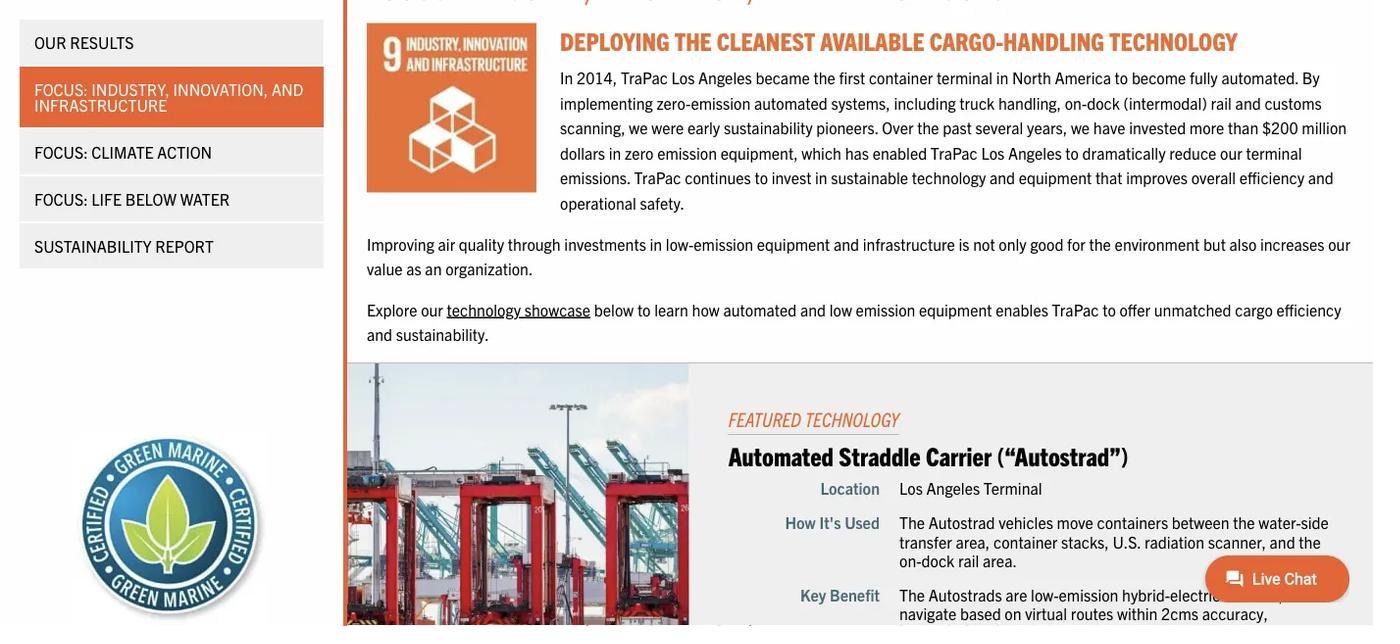 Task type: describe. For each thing, give the bounding box(es) containing it.
organization.
[[446, 259, 533, 279]]

emission inside the "improving air quality through investments in low-emission equipment and infrastructure is not only good for the environment but also increases our value as an organization."
[[694, 234, 754, 254]]

1 horizontal spatial angeles
[[927, 479, 980, 499]]

focus: life below water
[[34, 189, 230, 209]]

our inside the in 2014, trapac los angeles became the first container terminal in north america to become fully automated. by implementing zero-emission automated systems, including truck handling, on-dock (intermodal) rail and customs scanning, we were early sustainability pioneers. over the past several years, we have invested more than $200 million dollars in zero emission equipment, which has enabled trapac los angeles to dramatically reduce our terminal emissions. trapac continues to invest in sustainable technology and equipment that improves overall efficiency and operational safety.
[[1221, 143, 1243, 163]]

based
[[960, 605, 1001, 624]]

and down hybrid-
[[1112, 624, 1138, 627]]

our results
[[34, 32, 134, 52]]

and
[[272, 79, 304, 99]]

trapac inside the below to learn how automated and low emission equipment enables trapac to offer unmatched cargo efficiency and sustainability.
[[1052, 300, 1099, 320]]

focus: for focus: climate action
[[34, 142, 88, 162]]

operational
[[560, 193, 637, 213]]

featured technology automated straddle carrier ("autostrad")
[[729, 407, 1129, 472]]

action
[[157, 142, 212, 162]]

2014,
[[577, 68, 617, 88]]

key
[[801, 586, 826, 606]]

by
[[1303, 68, 1320, 88]]

$200
[[1263, 118, 1299, 138]]

efficiency inside the below to learn how automated and low emission equipment enables trapac to offer unmatched cargo efficiency and sustainability.
[[1277, 300, 1342, 320]]

and down explore
[[367, 325, 393, 345]]

0 horizontal spatial los
[[672, 68, 695, 88]]

the autostrads are low-emission hybrid-electric vehicles, and navigate based on virtual routes within 2cms accuracy, providing unmatched reliability and efficiency.
[[900, 586, 1313, 627]]

first
[[839, 68, 866, 88]]

including
[[894, 93, 956, 113]]

deploying
[[560, 25, 670, 56]]

container inside the autostrad vehicles move containers between the water-side transfer area, container stacks, u.s. radiation scanner, and the on-dock rail area.
[[994, 533, 1058, 552]]

and down million
[[1309, 168, 1334, 188]]

technology
[[1110, 25, 1238, 56]]

container inside the in 2014, trapac los angeles became the first container terminal in north america to become fully automated. by implementing zero-emission automated systems, including truck handling, on-dock (intermodal) rail and customs scanning, we were early sustainability pioneers. over the past several years, we have invested more than $200 million dollars in zero emission equipment, which has enabled trapac los angeles to dramatically reduce our terminal emissions. trapac continues to invest in sustainable technology and equipment that improves overall efficiency and operational safety.
[[869, 68, 933, 88]]

and inside the "improving air quality through investments in low-emission equipment and infrastructure is not only good for the environment but also increases our value as an organization."
[[834, 234, 860, 254]]

below
[[125, 189, 177, 209]]

cargo
[[1235, 300, 1273, 320]]

explore
[[367, 300, 417, 320]]

2 vertical spatial los
[[900, 479, 923, 499]]

than
[[1228, 118, 1259, 138]]

trapac up the safety.
[[634, 168, 681, 188]]

explore our technology showcase
[[367, 300, 591, 320]]

water
[[180, 189, 230, 209]]

low
[[830, 300, 852, 320]]

several
[[976, 118, 1024, 138]]

have
[[1094, 118, 1126, 138]]

1 horizontal spatial terminal
[[1246, 143, 1302, 163]]

the inside the "improving air quality through investments in low-emission equipment and infrastructure is not only good for the environment but also increases our value as an organization."
[[1090, 234, 1112, 254]]

results
[[70, 32, 134, 52]]

sustainability
[[724, 118, 813, 138]]

to left offer
[[1103, 300, 1116, 320]]

sustainable
[[831, 168, 909, 188]]

invest
[[772, 168, 812, 188]]

to down equipment,
[[755, 168, 768, 188]]

(intermodal)
[[1124, 93, 1208, 113]]

in left zero on the top of the page
[[609, 143, 621, 163]]

area,
[[956, 533, 990, 552]]

deploying the cleanest available cargo-handling technology
[[560, 25, 1238, 56]]

years,
[[1027, 118, 1068, 138]]

truck
[[960, 93, 995, 113]]

but
[[1204, 234, 1226, 254]]

move
[[1057, 514, 1094, 533]]

for
[[1068, 234, 1086, 254]]

enables
[[996, 300, 1049, 320]]

low- inside the autostrads are low-emission hybrid-electric vehicles, and navigate based on virtual routes within 2cms accuracy, providing unmatched reliability and efficiency.
[[1031, 586, 1059, 606]]

focus: climate action
[[34, 142, 212, 162]]

industry,
[[92, 79, 170, 99]]

in left north at top
[[997, 68, 1009, 88]]

trapac up zero-
[[621, 68, 668, 88]]

to left learn
[[638, 300, 651, 320]]

used
[[845, 514, 880, 533]]

our inside the "improving air quality through investments in low-emission equipment and infrastructure is not only good for the environment but also increases our value as an organization."
[[1329, 234, 1351, 254]]

and right vehicles,
[[1287, 586, 1313, 606]]

on- inside the autostrad vehicles move containers between the water-side transfer area, container stacks, u.s. radiation scanner, and the on-dock rail area.
[[900, 551, 922, 571]]

equipment inside the in 2014, trapac los angeles became the first container terminal in north america to become fully automated. by implementing zero-emission automated systems, including truck handling, on-dock (intermodal) rail and customs scanning, we were early sustainability pioneers. over the past several years, we have invested more than $200 million dollars in zero emission equipment, which has enabled trapac los angeles to dramatically reduce our terminal emissions. trapac continues to invest in sustainable technology and equipment that improves overall efficiency and operational safety.
[[1019, 168, 1092, 188]]

climate
[[92, 142, 154, 162]]

below
[[594, 300, 634, 320]]

focus: climate action link
[[20, 130, 324, 175]]

scanning,
[[560, 118, 626, 138]]

hybrid-
[[1123, 586, 1171, 606]]

the for transfer
[[900, 514, 925, 533]]

that
[[1096, 168, 1123, 188]]

the autostrad vehicles move containers between the water-side transfer area, container stacks, u.s. radiation scanner, and the on-dock rail area.
[[900, 514, 1329, 571]]

dock inside the autostrad vehicles move containers between the water-side transfer area, container stacks, u.s. radiation scanner, and the on-dock rail area.
[[922, 551, 955, 571]]

key benefit
[[801, 586, 880, 606]]

in 2014, trapac los angeles became the first container terminal in north america to become fully automated. by implementing zero-emission automated systems, including truck handling, on-dock (intermodal) rail and customs scanning, we were early sustainability pioneers. over the past several years, we have invested more than $200 million dollars in zero emission equipment, which has enabled trapac los angeles to dramatically reduce our terminal emissions. trapac continues to invest in sustainable technology and equipment that improves overall efficiency and operational safety.
[[560, 68, 1347, 213]]

which
[[802, 143, 842, 163]]

through
[[508, 234, 561, 254]]

reduce
[[1170, 143, 1217, 163]]

virtual
[[1025, 605, 1068, 624]]

became
[[756, 68, 810, 88]]

terminal
[[984, 479, 1043, 499]]

cleanest
[[717, 25, 816, 56]]

enabled
[[873, 143, 927, 163]]

environment
[[1115, 234, 1200, 254]]

emission down early
[[657, 143, 717, 163]]

focus: for focus: life below water
[[34, 189, 88, 209]]

between
[[1172, 514, 1230, 533]]

also
[[1230, 234, 1257, 254]]

are
[[1006, 586, 1028, 606]]

past
[[943, 118, 972, 138]]

continues
[[685, 168, 751, 188]]

efficiency.
[[1141, 624, 1210, 627]]

low- inside the "improving air quality through investments in low-emission equipment and infrastructure is not only good for the environment but also increases our value as an organization."
[[666, 234, 694, 254]]

technology
[[805, 407, 899, 432]]

on- inside the in 2014, trapac los angeles became the first container terminal in north america to become fully automated. by implementing zero-emission automated systems, including truck handling, on-dock (intermodal) rail and customs scanning, we were early sustainability pioneers. over the past several years, we have invested more than $200 million dollars in zero emission equipment, which has enabled trapac los angeles to dramatically reduce our terminal emissions. trapac continues to invest in sustainable technology and equipment that improves overall efficiency and operational safety.
[[1065, 93, 1087, 113]]

emissions.
[[560, 168, 631, 188]]

the for navigate
[[900, 586, 925, 606]]

and left "low"
[[801, 300, 826, 320]]

showcase
[[525, 300, 591, 320]]

within
[[1117, 605, 1158, 624]]

equipment for infrastructure
[[757, 234, 830, 254]]

available
[[821, 25, 925, 56]]

zero-
[[657, 93, 691, 113]]



Task type: locate. For each thing, give the bounding box(es) containing it.
we
[[629, 118, 648, 138], [1071, 118, 1090, 138]]

improves
[[1127, 168, 1188, 188]]

1 vertical spatial focus:
[[34, 142, 88, 162]]

the right scanner, at right
[[1299, 533, 1321, 552]]

location
[[821, 479, 880, 499]]

were
[[652, 118, 684, 138]]

angeles down the the
[[699, 68, 752, 88]]

equipment down is
[[919, 300, 992, 320]]

automated inside the in 2014, trapac los angeles became the first container terminal in north america to become fully automated. by implementing zero-emission automated systems, including truck handling, on-dock (intermodal) rail and customs scanning, we were early sustainability pioneers. over the past several years, we have invested more than $200 million dollars in zero emission equipment, which has enabled trapac los angeles to dramatically reduce our terminal emissions. trapac continues to invest in sustainable technology and equipment that improves overall efficiency and operational safety.
[[754, 93, 828, 113]]

equipment down years,
[[1019, 168, 1092, 188]]

0 vertical spatial rail
[[1211, 93, 1232, 113]]

on- down america
[[1065, 93, 1087, 113]]

0 vertical spatial automated
[[754, 93, 828, 113]]

rail left area.
[[958, 551, 980, 571]]

implementing
[[560, 93, 653, 113]]

equipment
[[1019, 168, 1092, 188], [757, 234, 830, 254], [919, 300, 992, 320]]

1 vertical spatial automated
[[724, 300, 797, 320]]

the left autostrad
[[900, 514, 925, 533]]

not
[[974, 234, 996, 254]]

emission inside the autostrads are low-emission hybrid-electric vehicles, and navigate based on virtual routes within 2cms accuracy, providing unmatched reliability and efficiency.
[[1059, 586, 1119, 606]]

on
[[1005, 605, 1022, 624]]

rail
[[1211, 93, 1232, 113], [958, 551, 980, 571]]

unmatched inside the autostrads are low-emission hybrid-electric vehicles, and navigate based on virtual routes within 2cms accuracy, providing unmatched reliability and efficiency.
[[966, 624, 1043, 627]]

1 horizontal spatial on-
[[1065, 93, 1087, 113]]

the right for
[[1090, 234, 1112, 254]]

transfer
[[900, 533, 952, 552]]

in down which
[[815, 168, 828, 188]]

0 vertical spatial unmatched
[[1155, 300, 1232, 320]]

focus: industry, innovation, and infrastructure
[[34, 79, 304, 115]]

the inside the autostrads are low-emission hybrid-electric vehicles, and navigate based on virtual routes within 2cms accuracy, providing unmatched reliability and efficiency.
[[900, 586, 925, 606]]

1 vertical spatial rail
[[958, 551, 980, 571]]

our results link
[[20, 20, 324, 65]]

los up zero-
[[672, 68, 695, 88]]

the left water-
[[1234, 514, 1256, 533]]

how
[[692, 300, 720, 320]]

los down straddle
[[900, 479, 923, 499]]

u.s.
[[1113, 533, 1141, 552]]

on- up navigate
[[900, 551, 922, 571]]

0 vertical spatial container
[[869, 68, 933, 88]]

dollars
[[560, 143, 605, 163]]

container up including
[[869, 68, 933, 88]]

air
[[438, 234, 455, 254]]

rail inside the in 2014, trapac los angeles became the first container terminal in north america to become fully automated. by implementing zero-emission automated systems, including truck handling, on-dock (intermodal) rail and customs scanning, we were early sustainability pioneers. over the past several years, we have invested more than $200 million dollars in zero emission equipment, which has enabled trapac los angeles to dramatically reduce our terminal emissions. trapac continues to invest in sustainable technology and equipment that improves overall efficiency and operational safety.
[[1211, 93, 1232, 113]]

we left have
[[1071, 118, 1090, 138]]

focus: for focus: industry, innovation, and infrastructure
[[34, 79, 88, 99]]

benefit
[[830, 586, 880, 606]]

0 vertical spatial efficiency
[[1240, 168, 1305, 188]]

our down than
[[1221, 143, 1243, 163]]

1 vertical spatial on-
[[900, 551, 922, 571]]

0 vertical spatial los
[[672, 68, 695, 88]]

1 horizontal spatial low-
[[1031, 586, 1059, 606]]

1 horizontal spatial los
[[900, 479, 923, 499]]

sustainability.
[[396, 325, 489, 345]]

improving air quality through investments in low-emission equipment and infrastructure is not only good for the environment but also increases our value as an organization.
[[367, 234, 1351, 279]]

1 vertical spatial unmatched
[[966, 624, 1043, 627]]

technology inside the in 2014, trapac los angeles became the first container terminal in north america to become fully automated. by implementing zero-emission automated systems, including truck handling, on-dock (intermodal) rail and customs scanning, we were early sustainability pioneers. over the past several years, we have invested more than $200 million dollars in zero emission equipment, which has enabled trapac los angeles to dramatically reduce our terminal emissions. trapac continues to invest in sustainable technology and equipment that improves overall efficiency and operational safety.
[[912, 168, 986, 188]]

and up than
[[1236, 93, 1261, 113]]

trapac right enables
[[1052, 300, 1099, 320]]

equipment inside the below to learn how automated and low emission equipment enables trapac to offer unmatched cargo efficiency and sustainability.
[[919, 300, 992, 320]]

good
[[1031, 234, 1064, 254]]

trapac los angeles automated straddle carrier image
[[347, 365, 689, 627]]

2 vertical spatial our
[[421, 300, 443, 320]]

navigate
[[900, 605, 957, 624]]

unmatched
[[1155, 300, 1232, 320], [966, 624, 1043, 627]]

overall
[[1192, 168, 1236, 188]]

and inside the autostrad vehicles move containers between the water-side transfer area, container stacks, u.s. radiation scanner, and the on-dock rail area.
[[1270, 533, 1296, 552]]

increases
[[1261, 234, 1325, 254]]

1 vertical spatial los
[[982, 143, 1005, 163]]

focus: left climate
[[34, 142, 88, 162]]

reliability
[[1047, 624, 1108, 627]]

1 focus: from the top
[[34, 79, 88, 99]]

2 vertical spatial focus:
[[34, 189, 88, 209]]

invested
[[1129, 118, 1186, 138]]

investments
[[564, 234, 646, 254]]

and down several
[[990, 168, 1016, 188]]

emission inside the below to learn how automated and low emission equipment enables trapac to offer unmatched cargo efficiency and sustainability.
[[856, 300, 916, 320]]

providing
[[900, 624, 962, 627]]

0 horizontal spatial low-
[[666, 234, 694, 254]]

infrastructure
[[863, 234, 955, 254]]

focus: left life
[[34, 189, 88, 209]]

more
[[1190, 118, 1225, 138]]

1 horizontal spatial rail
[[1211, 93, 1232, 113]]

1 horizontal spatial container
[[994, 533, 1058, 552]]

value
[[367, 259, 403, 279]]

million
[[1302, 118, 1347, 138]]

carrier
[[926, 440, 992, 472]]

los down several
[[982, 143, 1005, 163]]

0 vertical spatial our
[[1221, 143, 1243, 163]]

0 horizontal spatial on-
[[900, 551, 922, 571]]

0 vertical spatial low-
[[666, 234, 694, 254]]

focus: industry, innovation, and infrastructure link
[[20, 67, 324, 128]]

0 horizontal spatial terminal
[[937, 68, 993, 88]]

0 horizontal spatial our
[[421, 300, 443, 320]]

0 vertical spatial focus:
[[34, 79, 88, 99]]

0 horizontal spatial we
[[629, 118, 648, 138]]

emission up early
[[691, 93, 751, 113]]

1 horizontal spatial dock
[[1087, 93, 1120, 113]]

automated
[[729, 440, 834, 472]]

2 vertical spatial equipment
[[919, 300, 992, 320]]

0 vertical spatial equipment
[[1019, 168, 1092, 188]]

learn
[[655, 300, 689, 320]]

automated.
[[1222, 68, 1299, 88]]

1 vertical spatial technology
[[447, 300, 521, 320]]

2 the from the top
[[900, 586, 925, 606]]

1 vertical spatial efficiency
[[1277, 300, 1342, 320]]

1 vertical spatial angeles
[[1009, 143, 1062, 163]]

the down including
[[918, 118, 939, 138]]

early
[[688, 118, 720, 138]]

it's
[[820, 514, 841, 533]]

efficiency down the $200
[[1240, 168, 1305, 188]]

in down the safety.
[[650, 234, 662, 254]]

0 horizontal spatial technology
[[447, 300, 521, 320]]

as
[[406, 259, 422, 279]]

2 horizontal spatial our
[[1329, 234, 1351, 254]]

0 vertical spatial angeles
[[699, 68, 752, 88]]

terminal
[[937, 68, 993, 88], [1246, 143, 1302, 163]]

focus: inside "link"
[[34, 189, 88, 209]]

pioneers.
[[817, 118, 879, 138]]

0 vertical spatial dock
[[1087, 93, 1120, 113]]

improving
[[367, 234, 434, 254]]

angeles down years,
[[1009, 143, 1062, 163]]

1 we from the left
[[629, 118, 648, 138]]

1 the from the top
[[900, 514, 925, 533]]

2 horizontal spatial equipment
[[1019, 168, 1092, 188]]

1 horizontal spatial technology
[[912, 168, 986, 188]]

1 vertical spatial terminal
[[1246, 143, 1302, 163]]

0 horizontal spatial equipment
[[757, 234, 830, 254]]

the up providing
[[900, 586, 925, 606]]

straddle
[[839, 440, 921, 472]]

trapac down past
[[931, 143, 978, 163]]

technology down organization.
[[447, 300, 521, 320]]

emission down continues
[[694, 234, 754, 254]]

terminal down the $200
[[1246, 143, 1302, 163]]

our up sustainability.
[[421, 300, 443, 320]]

we up zero on the top of the page
[[629, 118, 648, 138]]

sustainability
[[34, 236, 152, 256]]

0 vertical spatial terminal
[[937, 68, 993, 88]]

1 vertical spatial dock
[[922, 551, 955, 571]]

radiation
[[1145, 533, 1205, 552]]

2 horizontal spatial angeles
[[1009, 143, 1062, 163]]

and left infrastructure
[[834, 234, 860, 254]]

2 horizontal spatial los
[[982, 143, 1005, 163]]

in inside the "improving air quality through investments in low-emission equipment and infrastructure is not only good for the environment but also increases our value as an organization."
[[650, 234, 662, 254]]

rail inside the autostrad vehicles move containers between the water-side transfer area, container stacks, u.s. radiation scanner, and the on-dock rail area.
[[958, 551, 980, 571]]

angeles down carrier
[[927, 479, 980, 499]]

1 vertical spatial our
[[1329, 234, 1351, 254]]

2 we from the left
[[1071, 118, 1090, 138]]

2 vertical spatial angeles
[[927, 479, 980, 499]]

0 horizontal spatial angeles
[[699, 68, 752, 88]]

efficiency inside the in 2014, trapac los angeles became the first container terminal in north america to become fully automated. by implementing zero-emission automated systems, including truck handling, on-dock (intermodal) rail and customs scanning, we were early sustainability pioneers. over the past several years, we have invested more than $200 million dollars in zero emission equipment, which has enabled trapac los angeles to dramatically reduce our terminal emissions. trapac continues to invest in sustainable technology and equipment that improves overall efficiency and operational safety.
[[1240, 168, 1305, 188]]

sustainability report link
[[20, 224, 324, 269]]

over
[[882, 118, 914, 138]]

equipment down invest
[[757, 234, 830, 254]]

dock left area,
[[922, 551, 955, 571]]

1 horizontal spatial our
[[1221, 143, 1243, 163]]

1 vertical spatial low-
[[1031, 586, 1059, 606]]

safety.
[[640, 193, 685, 213]]

1 vertical spatial container
[[994, 533, 1058, 552]]

0 vertical spatial on-
[[1065, 93, 1087, 113]]

how
[[785, 514, 816, 533]]

1 horizontal spatial equipment
[[919, 300, 992, 320]]

focus: inside focus: industry, innovation, and infrastructure
[[34, 79, 88, 99]]

emission right "low"
[[856, 300, 916, 320]]

fully
[[1190, 68, 1218, 88]]

cargo-
[[930, 25, 1004, 56]]

0 horizontal spatial rail
[[958, 551, 980, 571]]

our right increases on the top right of the page
[[1329, 234, 1351, 254]]

1 vertical spatial equipment
[[757, 234, 830, 254]]

container
[[869, 68, 933, 88], [994, 533, 1058, 552]]

below to learn how automated and low emission equipment enables trapac to offer unmatched cargo efficiency and sustainability.
[[367, 300, 1342, 345]]

focus: down the our at the left of page
[[34, 79, 88, 99]]

and left side
[[1270, 533, 1296, 552]]

unmatched right offer
[[1155, 300, 1232, 320]]

1 horizontal spatial unmatched
[[1155, 300, 1232, 320]]

emission up reliability
[[1059, 586, 1119, 606]]

1 vertical spatial the
[[900, 586, 925, 606]]

unmatched inside the below to learn how automated and low emission equipment enables trapac to offer unmatched cargo efficiency and sustainability.
[[1155, 300, 1232, 320]]

low- right are
[[1031, 586, 1059, 606]]

become
[[1132, 68, 1187, 88]]

our
[[1221, 143, 1243, 163], [1329, 234, 1351, 254], [421, 300, 443, 320]]

systems,
[[831, 93, 891, 113]]

containers
[[1097, 514, 1169, 533]]

container right area,
[[994, 533, 1058, 552]]

3 focus: from the top
[[34, 189, 88, 209]]

0 horizontal spatial unmatched
[[966, 624, 1043, 627]]

dramatically
[[1083, 143, 1166, 163]]

the inside the autostrad vehicles move containers between the water-side transfer area, container stacks, u.s. radiation scanner, and the on-dock rail area.
[[900, 514, 925, 533]]

0 horizontal spatial container
[[869, 68, 933, 88]]

the left first
[[814, 68, 836, 88]]

0 vertical spatial the
[[900, 514, 925, 533]]

report
[[155, 236, 214, 256]]

to down years,
[[1066, 143, 1079, 163]]

automated down became
[[754, 93, 828, 113]]

north
[[1013, 68, 1052, 88]]

handling
[[1004, 25, 1105, 56]]

vehicles,
[[1225, 586, 1284, 606]]

automated right how
[[724, 300, 797, 320]]

0 vertical spatial technology
[[912, 168, 986, 188]]

technology down past
[[912, 168, 986, 188]]

dock
[[1087, 93, 1120, 113], [922, 551, 955, 571]]

dock up have
[[1087, 93, 1120, 113]]

2 focus: from the top
[[34, 142, 88, 162]]

1 horizontal spatial we
[[1071, 118, 1090, 138]]

is
[[959, 234, 970, 254]]

low- down the safety.
[[666, 234, 694, 254]]

automated inside the below to learn how automated and low emission equipment enables trapac to offer unmatched cargo efficiency and sustainability.
[[724, 300, 797, 320]]

quality
[[459, 234, 504, 254]]

terminal up truck
[[937, 68, 993, 88]]

equipment inside the "improving air quality through investments in low-emission equipment and infrastructure is not only good for the environment but also increases our value as an organization."
[[757, 234, 830, 254]]

to
[[1115, 68, 1129, 88], [1066, 143, 1079, 163], [755, 168, 768, 188], [638, 300, 651, 320], [1103, 300, 1116, 320]]

rail up more
[[1211, 93, 1232, 113]]

efficiency right cargo
[[1277, 300, 1342, 320]]

how it's used
[[785, 514, 880, 533]]

unmatched down are
[[966, 624, 1043, 627]]

infrastructure
[[34, 95, 167, 115]]

to left "become"
[[1115, 68, 1129, 88]]

electric
[[1171, 586, 1221, 606]]

has
[[845, 143, 869, 163]]

automated
[[754, 93, 828, 113], [724, 300, 797, 320]]

equipment,
[[721, 143, 798, 163]]

0 horizontal spatial dock
[[922, 551, 955, 571]]

equipment for trapac
[[919, 300, 992, 320]]

dock inside the in 2014, trapac los angeles became the first container terminal in north america to become fully automated. by implementing zero-emission automated systems, including truck handling, on-dock (intermodal) rail and customs scanning, we were early sustainability pioneers. over the past several years, we have invested more than $200 million dollars in zero emission equipment, which has enabled trapac los angeles to dramatically reduce our terminal emissions. trapac continues to invest in sustainable technology and equipment that improves overall efficiency and operational safety.
[[1087, 93, 1120, 113]]

water-
[[1259, 514, 1302, 533]]



Task type: vqa. For each thing, say whether or not it's contained in the screenshot.
"SERIES"
no



